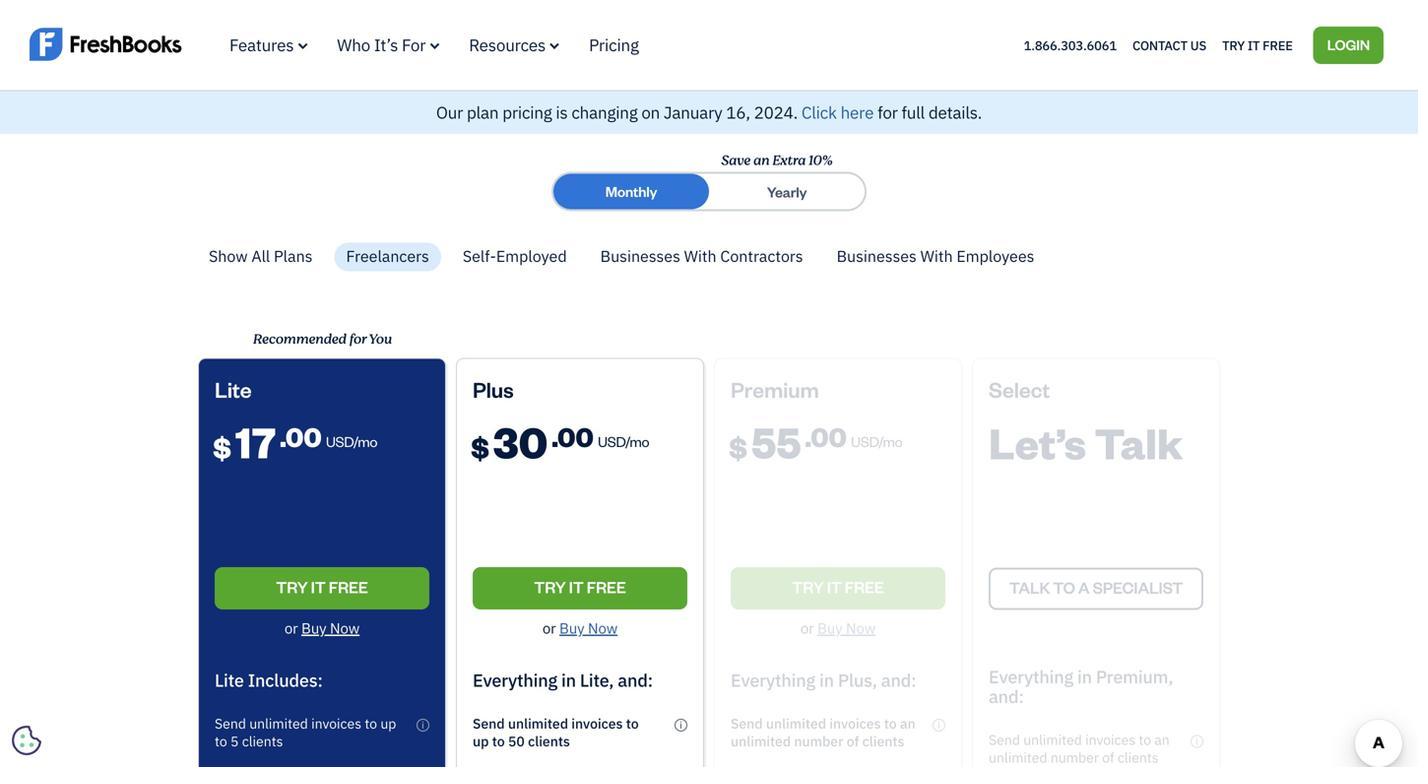 Task type: vqa. For each thing, say whether or not it's contained in the screenshot.
"Proposals" link
no



Task type: describe. For each thing, give the bounding box(es) containing it.
includes:
[[248, 669, 323, 692]]

freshbooks logo image
[[30, 25, 182, 63]]

clients for includes:
[[242, 732, 283, 751]]

click
[[802, 101, 837, 123]]

in
[[562, 669, 576, 692]]

pricing
[[503, 101, 552, 123]]

full
[[902, 101, 925, 123]]

lite for lite includes:
[[215, 669, 244, 692]]

features
[[230, 34, 294, 56]]

try for 2nd the buy now link
[[534, 577, 566, 597]]

changing
[[572, 101, 638, 123]]

or buy now for 2nd the buy now link from right
[[285, 619, 360, 638]]

all
[[252, 246, 270, 266]]

extra
[[772, 150, 805, 171]]

try it free link
[[1223, 32, 1293, 58]]

click here link
[[802, 101, 874, 123]]

try it free for 2nd the buy now link from right
[[276, 577, 368, 597]]

or buy now for 2nd the buy now link
[[543, 619, 618, 638]]

our
[[436, 101, 463, 123]]

it for 2nd the buy now link from right
[[311, 577, 326, 597]]

features link
[[230, 34, 308, 56]]

is
[[556, 101, 568, 123]]

now for 2nd the buy now link from right
[[330, 619, 360, 638]]

send unlimited invoices to up to 5 clients
[[215, 715, 396, 751]]

contractors
[[721, 246, 803, 266]]

lite for lite
[[215, 375, 252, 403]]

pricing link
[[589, 34, 639, 56]]

with for employees
[[921, 246, 953, 266]]

plus
[[473, 375, 514, 403]]

for
[[402, 34, 426, 56]]

and:
[[618, 669, 653, 692]]

login link
[[1314, 26, 1384, 64]]

send for everything
[[473, 715, 505, 733]]

try it free
[[1223, 37, 1293, 53]]

send for lite
[[215, 715, 246, 733]]

16,
[[726, 101, 751, 123]]

contact us
[[1133, 37, 1207, 53]]

try for 2nd the buy now link from right
[[276, 577, 308, 597]]

it
[[1248, 37, 1260, 53]]

unlimited for includes:
[[249, 715, 308, 733]]

businesses for businesses with employees
[[837, 246, 917, 266]]

businesses for businesses with contractors
[[601, 246, 681, 266]]

january
[[664, 101, 723, 123]]

cookie preferences image
[[12, 726, 41, 756]]

try it free link for 2nd the buy now link from right
[[215, 567, 430, 610]]

2 usd/mo from the left
[[598, 432, 650, 451]]

everything in lite, and:
[[473, 669, 653, 692]]

here
[[841, 101, 874, 123]]

free inside try it free link
[[1263, 37, 1293, 53]]

everything
[[473, 669, 558, 692]]

1.866.303.6061 link
[[1024, 37, 1117, 53]]

employed
[[496, 246, 567, 266]]

on
[[642, 101, 660, 123]]

businesses with employees
[[837, 246, 1035, 266]]

plan
[[467, 101, 499, 123]]

send unlimited invoices to up to 50 clients
[[473, 715, 639, 751]]

cookie consent banner dialog
[[15, 525, 310, 753]]

show
[[209, 246, 248, 266]]



Task type: locate. For each thing, give the bounding box(es) containing it.
lite
[[215, 375, 252, 403], [215, 669, 244, 692]]

0 horizontal spatial or buy now
[[285, 619, 360, 638]]

.00 for 2nd the buy now link from right
[[280, 419, 322, 454]]

0 horizontal spatial buy now link
[[301, 619, 360, 638]]

try up includes:
[[276, 577, 308, 597]]

save
[[721, 150, 750, 171]]

unlimited down everything
[[508, 715, 568, 733]]

1 horizontal spatial $
[[471, 428, 490, 465]]

2 unlimited from the left
[[508, 715, 568, 733]]

0 horizontal spatial i
[[422, 719, 424, 731]]

.00 usd/mo
[[280, 419, 378, 454], [552, 419, 650, 454]]

0 horizontal spatial try it free
[[276, 577, 368, 597]]

try it free for 2nd the buy now link
[[534, 577, 626, 597]]

1 horizontal spatial invoices
[[572, 715, 623, 733]]

lite,
[[580, 669, 614, 692]]

0 horizontal spatial try
[[276, 577, 308, 597]]

1 or from the left
[[285, 619, 298, 638]]

1 horizontal spatial usd/mo
[[598, 432, 650, 451]]

free
[[1263, 37, 1293, 53], [329, 577, 368, 597], [587, 577, 626, 597]]

contact us link
[[1133, 32, 1207, 58]]

0 vertical spatial lite
[[215, 375, 252, 403]]

2 i from the left
[[680, 719, 683, 731]]

2 it from the left
[[569, 577, 584, 597]]

0 horizontal spatial .00
[[280, 419, 322, 454]]

who it's for
[[337, 34, 426, 56]]

to
[[365, 715, 377, 733], [626, 715, 639, 733], [215, 732, 227, 751], [492, 732, 505, 751]]

buy now link up lite,
[[560, 619, 618, 638]]

send
[[215, 715, 246, 733], [473, 715, 505, 733]]

or buy now up includes:
[[285, 619, 360, 638]]

try
[[1223, 37, 1245, 53], [276, 577, 308, 597], [534, 577, 566, 597]]

1 $ from the left
[[213, 428, 232, 465]]

0 horizontal spatial now
[[330, 619, 360, 638]]

2 $ from the left
[[471, 428, 490, 465]]

invoices inside send unlimited invoices to up to 50 clients
[[572, 715, 623, 733]]

.00 for 2nd the buy now link
[[552, 419, 594, 454]]

try left it
[[1223, 37, 1245, 53]]

login
[[1328, 35, 1370, 53]]

1 buy now link from the left
[[301, 619, 360, 638]]

send down lite includes:
[[215, 715, 246, 733]]

or for 2nd the buy now link from right
[[285, 619, 298, 638]]

1 with from the left
[[684, 246, 717, 266]]

now for 2nd the buy now link
[[588, 619, 618, 638]]

1 now from the left
[[330, 619, 360, 638]]

0 horizontal spatial send
[[215, 715, 246, 733]]

0 horizontal spatial free
[[329, 577, 368, 597]]

2 .00 from the left
[[552, 419, 594, 454]]

1 clients from the left
[[242, 732, 283, 751]]

clients inside the send unlimited invoices to up to 5 clients
[[242, 732, 283, 751]]

1 or buy now from the left
[[285, 619, 360, 638]]

resources link
[[469, 34, 560, 56]]

1 horizontal spatial send
[[473, 715, 505, 733]]

.00
[[280, 419, 322, 454], [552, 419, 594, 454]]

$ for 2nd the buy now link
[[471, 428, 490, 465]]

10%
[[808, 150, 832, 171]]

invoices for includes:
[[311, 715, 362, 733]]

buy up includes:
[[301, 619, 327, 638]]

1 horizontal spatial businesses
[[837, 246, 917, 266]]

1 horizontal spatial or buy now
[[543, 619, 618, 638]]

1 try it free link from the left
[[215, 567, 430, 610]]

1 unlimited from the left
[[249, 715, 308, 733]]

1 lite from the top
[[215, 375, 252, 403]]

1 .00 from the left
[[280, 419, 322, 454]]

businesses
[[601, 246, 681, 266], [837, 246, 917, 266]]

2 lite from the top
[[215, 669, 244, 692]]

0 horizontal spatial unlimited
[[249, 715, 308, 733]]

50
[[508, 732, 525, 751]]

1 horizontal spatial it
[[569, 577, 584, 597]]

1 horizontal spatial try it free
[[534, 577, 626, 597]]

with left contractors
[[684, 246, 717, 266]]

i
[[422, 719, 424, 731], [680, 719, 683, 731]]

.00 usd/mo for 2nd the buy now link from right's try it free link
[[280, 419, 378, 454]]

it
[[311, 577, 326, 597], [569, 577, 584, 597]]

0 horizontal spatial or
[[285, 619, 298, 638]]

2 businesses from the left
[[837, 246, 917, 266]]

1 invoices from the left
[[311, 715, 362, 733]]

unlimited down includes:
[[249, 715, 308, 733]]

1 try it free from the left
[[276, 577, 368, 597]]

clients for in
[[528, 732, 570, 751]]

up
[[381, 715, 396, 733], [473, 732, 489, 751]]

2 or from the left
[[543, 619, 556, 638]]

1 horizontal spatial unlimited
[[508, 715, 568, 733]]

with for contractors
[[684, 246, 717, 266]]

businesses with contractors
[[601, 246, 803, 266]]

1 horizontal spatial buy now link
[[560, 619, 618, 638]]

self-employed
[[463, 246, 567, 266]]

0 horizontal spatial invoices
[[311, 715, 362, 733]]

buy for 2nd the buy now link from right
[[301, 619, 327, 638]]

0 horizontal spatial buy
[[301, 619, 327, 638]]

0 horizontal spatial try it free link
[[215, 567, 430, 610]]

1 horizontal spatial free
[[587, 577, 626, 597]]

an
[[753, 150, 769, 171]]

invoices down lite,
[[572, 715, 623, 733]]

0 horizontal spatial clients
[[242, 732, 283, 751]]

up inside send unlimited invoices to up to 50 clients
[[473, 732, 489, 751]]

2 or buy now from the left
[[543, 619, 618, 638]]

1 buy from the left
[[301, 619, 327, 638]]

buy now link up includes:
[[301, 619, 360, 638]]

invoices for in
[[572, 715, 623, 733]]

1 vertical spatial lite
[[215, 669, 244, 692]]

$ for 2nd the buy now link from right
[[213, 428, 232, 465]]

1 horizontal spatial try
[[534, 577, 566, 597]]

2 invoices from the left
[[572, 715, 623, 733]]

show all plans
[[209, 246, 313, 266]]

try up everything in lite, and:
[[534, 577, 566, 597]]

2 clients from the left
[[528, 732, 570, 751]]

1 i from the left
[[422, 719, 424, 731]]

send inside the send unlimited invoices to up to 5 clients
[[215, 715, 246, 733]]

unlimited inside send unlimited invoices to up to 50 clients
[[508, 715, 568, 733]]

details.
[[929, 101, 982, 123]]

or
[[285, 619, 298, 638], [543, 619, 556, 638]]

2 send from the left
[[473, 715, 505, 733]]

invoices inside the send unlimited invoices to up to 5 clients
[[311, 715, 362, 733]]

5
[[231, 732, 239, 751]]

1 horizontal spatial clients
[[528, 732, 570, 751]]

1 horizontal spatial buy
[[560, 619, 585, 638]]

unlimited inside the send unlimited invoices to up to 5 clients
[[249, 715, 308, 733]]

clients right 5
[[242, 732, 283, 751]]

i for everything in lite, and:
[[680, 719, 683, 731]]

1 send from the left
[[215, 715, 246, 733]]

2 now from the left
[[588, 619, 618, 638]]

1 horizontal spatial try it free link
[[473, 567, 688, 610]]

or buy now
[[285, 619, 360, 638], [543, 619, 618, 638]]

buy up in
[[560, 619, 585, 638]]

1 businesses from the left
[[601, 246, 681, 266]]

now
[[330, 619, 360, 638], [588, 619, 618, 638]]

0 horizontal spatial usd/mo
[[326, 432, 378, 451]]

or up everything in lite, and:
[[543, 619, 556, 638]]

up for everything in lite, and:
[[473, 732, 489, 751]]

send left 50
[[473, 715, 505, 733]]

invoices
[[311, 715, 362, 733], [572, 715, 623, 733]]

1 horizontal spatial .00
[[552, 419, 594, 454]]

0 horizontal spatial it
[[311, 577, 326, 597]]

$
[[213, 428, 232, 465], [471, 428, 490, 465]]

or buy now up in
[[543, 619, 618, 638]]

unlimited for in
[[508, 715, 568, 733]]

2 .00 usd/mo from the left
[[552, 419, 650, 454]]

1 horizontal spatial .00 usd/mo
[[552, 419, 650, 454]]

2024.
[[754, 101, 798, 123]]

plans
[[274, 246, 313, 266]]

2 try it free link from the left
[[473, 567, 688, 610]]

buy
[[301, 619, 327, 638], [560, 619, 585, 638]]

self-
[[463, 246, 496, 266]]

save an extra 10%
[[721, 150, 832, 171]]

who it's for link
[[337, 34, 440, 56]]

or up includes:
[[285, 619, 298, 638]]

employees
[[957, 246, 1035, 266]]

pricing
[[589, 34, 639, 56]]

up inside the send unlimited invoices to up to 5 clients
[[381, 715, 396, 733]]

0 horizontal spatial businesses
[[601, 246, 681, 266]]

2 buy from the left
[[560, 619, 585, 638]]

or for 2nd the buy now link
[[543, 619, 556, 638]]

us
[[1191, 37, 1207, 53]]

2 horizontal spatial free
[[1263, 37, 1293, 53]]

2 with from the left
[[921, 246, 953, 266]]

for
[[878, 101, 898, 123]]

unlimited
[[249, 715, 308, 733], [508, 715, 568, 733]]

0 horizontal spatial up
[[381, 715, 396, 733]]

1 horizontal spatial now
[[588, 619, 618, 638]]

contact
[[1133, 37, 1188, 53]]

1 horizontal spatial with
[[921, 246, 953, 266]]

who
[[337, 34, 370, 56]]

1 it from the left
[[311, 577, 326, 597]]

our plan pricing is changing on january 16, 2024. click here for full details.
[[436, 101, 982, 123]]

with
[[684, 246, 717, 266], [921, 246, 953, 266]]

0 horizontal spatial $
[[213, 428, 232, 465]]

clients
[[242, 732, 283, 751], [528, 732, 570, 751]]

with left employees
[[921, 246, 953, 266]]

lite includes:
[[215, 669, 323, 692]]

usd/mo
[[326, 432, 378, 451], [598, 432, 650, 451]]

freelancers
[[346, 246, 429, 266]]

it for 2nd the buy now link
[[569, 577, 584, 597]]

1 usd/mo from the left
[[326, 432, 378, 451]]

2 horizontal spatial try
[[1223, 37, 1245, 53]]

1 .00 usd/mo from the left
[[280, 419, 378, 454]]

1 horizontal spatial or
[[543, 619, 556, 638]]

clients inside send unlimited invoices to up to 50 clients
[[528, 732, 570, 751]]

2 buy now link from the left
[[560, 619, 618, 638]]

try it free
[[276, 577, 368, 597], [534, 577, 626, 597]]

0 horizontal spatial with
[[684, 246, 717, 266]]

buy now link
[[301, 619, 360, 638], [560, 619, 618, 638]]

try it free link
[[215, 567, 430, 610], [473, 567, 688, 610]]

0 horizontal spatial .00 usd/mo
[[280, 419, 378, 454]]

clients right 50
[[528, 732, 570, 751]]

buy for 2nd the buy now link
[[560, 619, 585, 638]]

2 try it free from the left
[[534, 577, 626, 597]]

.00 usd/mo for try it free link related to 2nd the buy now link
[[552, 419, 650, 454]]

1 horizontal spatial up
[[473, 732, 489, 751]]

i for lite includes:
[[422, 719, 424, 731]]

1 horizontal spatial i
[[680, 719, 683, 731]]

send inside send unlimited invoices to up to 50 clients
[[473, 715, 505, 733]]

it's
[[374, 34, 398, 56]]

invoices down includes:
[[311, 715, 362, 733]]

resources
[[469, 34, 546, 56]]

up for lite includes:
[[381, 715, 396, 733]]

try it free link for 2nd the buy now link
[[473, 567, 688, 610]]

1.866.303.6061
[[1024, 37, 1117, 53]]



